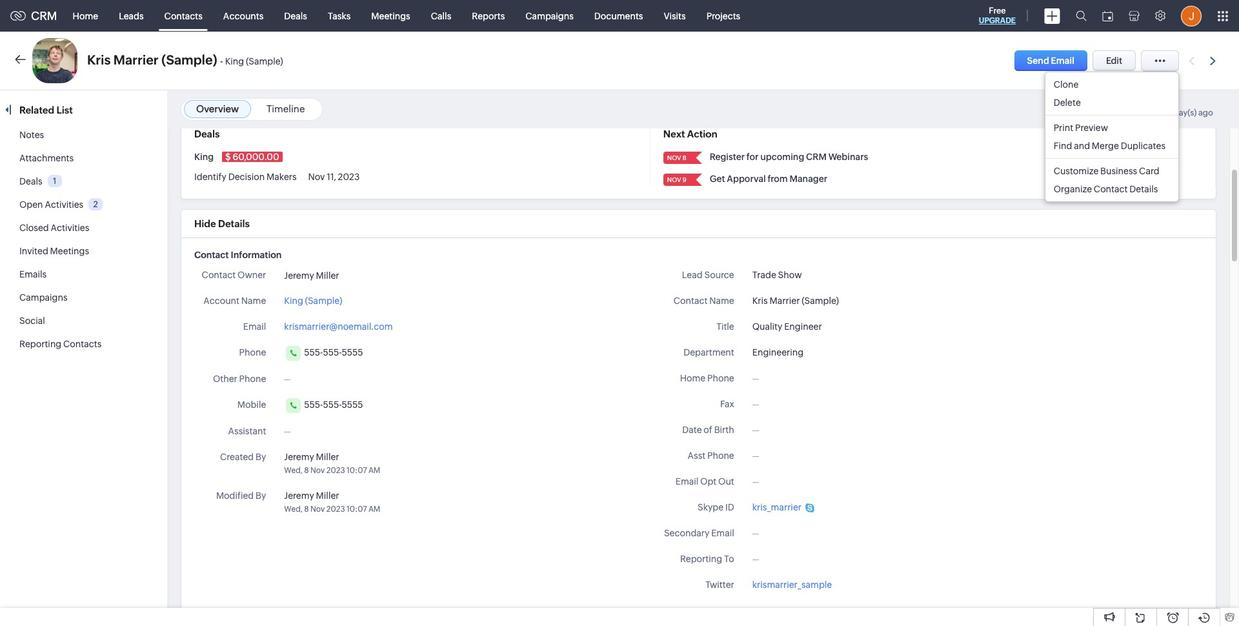 Task type: vqa. For each thing, say whether or not it's contained in the screenshot.
Signals icon
no



Task type: describe. For each thing, give the bounding box(es) containing it.
makers
[[267, 172, 297, 182]]

source
[[705, 270, 734, 280]]

closed activities link
[[19, 223, 89, 233]]

closed
[[19, 223, 49, 233]]

last update : 22 day(s) ago
[[1110, 108, 1214, 117]]

open activities link
[[19, 199, 83, 210]]

timeline
[[267, 103, 305, 114]]

5555 for mobile
[[342, 400, 363, 410]]

upcoming
[[761, 152, 805, 162]]

calls link
[[421, 0, 462, 31]]

miller for modified by
[[316, 491, 339, 501]]

next
[[663, 128, 685, 139]]

home for home
[[73, 11, 98, 21]]

fax
[[720, 399, 734, 409]]

contact for contact name
[[674, 296, 708, 306]]

skype
[[698, 502, 724, 513]]

reporting contacts link
[[19, 339, 102, 349]]

edit button
[[1093, 50, 1136, 71]]

assistant
[[228, 426, 266, 436]]

register for upcoming crm webinars
[[710, 152, 868, 162]]

print
[[1054, 122, 1074, 133]]

miller for created by
[[316, 452, 339, 462]]

reporting contacts
[[19, 339, 102, 349]]

1 horizontal spatial campaigns link
[[515, 0, 584, 31]]

kris for kris marrier (sample)
[[753, 296, 768, 306]]

get
[[710, 174, 725, 184]]

reporting to
[[680, 554, 734, 564]]

visits
[[664, 11, 686, 21]]

2
[[93, 199, 98, 209]]

am for modified by
[[369, 505, 380, 514]]

organize contact details
[[1054, 184, 1158, 194]]

kris marrier (sample)
[[753, 296, 839, 306]]

nov for nov 11, 2023
[[308, 172, 325, 182]]

create menu element
[[1037, 0, 1068, 31]]

documents link
[[584, 0, 654, 31]]

contacts link
[[154, 0, 213, 31]]

attachments link
[[19, 153, 74, 163]]

invited meetings link
[[19, 246, 89, 256]]

asst
[[688, 451, 706, 461]]

by for modified by
[[256, 491, 266, 501]]

0 horizontal spatial campaigns
[[19, 292, 67, 303]]

hide details
[[194, 218, 250, 229]]

emails link
[[19, 269, 47, 280]]

phone for asst phone
[[708, 451, 734, 461]]

hide details link
[[194, 218, 250, 229]]

invited meetings
[[19, 246, 89, 256]]

department
[[684, 347, 734, 358]]

jeremy for created by
[[284, 452, 314, 462]]

get apporval from manager link
[[710, 174, 828, 184]]

leads
[[119, 11, 144, 21]]

krismarrier@noemail.com
[[284, 321, 393, 332]]

open activities
[[19, 199, 83, 210]]

reports
[[472, 11, 505, 21]]

king for king link
[[194, 152, 216, 162]]

secondary
[[664, 528, 710, 538]]

jeremy miller wed, 8 nov 2023 10:07 am for created by
[[284, 452, 380, 475]]

apporval
[[727, 174, 766, 184]]

overview link
[[196, 103, 239, 114]]

0 vertical spatial deals
[[284, 11, 307, 21]]

0 vertical spatial details
[[1130, 184, 1158, 194]]

(sample) inside kris marrier (sample) - king (sample)
[[246, 56, 283, 66]]

11,
[[327, 172, 336, 182]]

created by
[[220, 452, 266, 462]]

documents
[[594, 11, 643, 21]]

search image
[[1076, 10, 1087, 21]]

phone for other phone
[[239, 374, 266, 384]]

1 horizontal spatial crm
[[806, 152, 827, 162]]

timeline link
[[267, 103, 305, 114]]

contact for contact owner
[[202, 270, 236, 280]]

reporting for reporting contacts
[[19, 339, 61, 349]]

overview
[[196, 103, 239, 114]]

visits link
[[654, 0, 696, 31]]

leads link
[[109, 0, 154, 31]]

modified by
[[216, 491, 266, 501]]

10:07 for created by
[[347, 466, 367, 475]]

555-555-5555 for mobile
[[304, 400, 363, 410]]

identify
[[194, 172, 226, 182]]

search element
[[1068, 0, 1095, 32]]

send email
[[1027, 56, 1075, 66]]

nov for nov 8
[[667, 154, 681, 161]]

0 horizontal spatial king (sample) link
[[225, 56, 283, 67]]

lead source
[[682, 270, 734, 280]]

1 horizontal spatial deals
[[194, 128, 220, 139]]

opt
[[700, 476, 717, 487]]

engineer
[[784, 321, 822, 332]]

find
[[1054, 140, 1072, 151]]

customize
[[1054, 166, 1099, 176]]

date of birth
[[682, 425, 734, 435]]

social link
[[19, 316, 45, 326]]

name for contact name
[[710, 296, 734, 306]]

account
[[203, 296, 239, 306]]

action
[[687, 128, 718, 139]]

0 vertical spatial contacts
[[164, 11, 203, 21]]

tasks link
[[318, 0, 361, 31]]

$
[[225, 152, 231, 162]]

home phone
[[680, 373, 734, 383]]

(sample) up engineer
[[802, 296, 839, 306]]

ago
[[1199, 108, 1214, 117]]

1 horizontal spatial king (sample) link
[[284, 294, 342, 308]]

2 vertical spatial deals
[[19, 176, 42, 187]]

free
[[989, 6, 1006, 15]]

kris for kris marrier (sample) - king (sample)
[[87, 52, 111, 67]]

organize
[[1054, 184, 1092, 194]]

home link
[[62, 0, 109, 31]]

information
[[231, 250, 282, 260]]

by for created by
[[256, 452, 266, 462]]

contact for contact information
[[194, 250, 229, 260]]

phone up other phone
[[239, 347, 266, 358]]

-
[[220, 56, 223, 66]]

activities for closed activities
[[51, 223, 89, 233]]

krismarrier_sample
[[753, 580, 832, 590]]

notes
[[19, 130, 44, 140]]

0 vertical spatial deals link
[[274, 0, 318, 31]]

$ 60,000.00
[[225, 152, 279, 162]]

1 vertical spatial contacts
[[63, 339, 102, 349]]

date
[[682, 425, 702, 435]]

wed, for modified by
[[284, 505, 303, 514]]

1 vertical spatial campaigns link
[[19, 292, 67, 303]]

emails
[[19, 269, 47, 280]]

closed activities
[[19, 223, 89, 233]]



Task type: locate. For each thing, give the bounding box(es) containing it.
1 vertical spatial 10:07
[[347, 505, 367, 514]]

jeremy for modified by
[[284, 491, 314, 501]]

name down source
[[710, 296, 734, 306]]

1 horizontal spatial contacts
[[164, 11, 203, 21]]

0 vertical spatial reporting
[[19, 339, 61, 349]]

home left leads link
[[73, 11, 98, 21]]

deals
[[284, 11, 307, 21], [194, 128, 220, 139], [19, 176, 42, 187]]

day(s)
[[1174, 108, 1197, 117]]

0 vertical spatial by
[[256, 452, 266, 462]]

customize business card
[[1054, 166, 1160, 176]]

twitter
[[706, 580, 734, 590]]

0 vertical spatial 10:07
[[347, 466, 367, 475]]

show
[[778, 270, 802, 280]]

1 vertical spatial am
[[369, 505, 380, 514]]

nov for nov 9
[[667, 176, 681, 183]]

business
[[1101, 166, 1138, 176]]

0 vertical spatial 555-555-5555
[[304, 347, 363, 358]]

skype id
[[698, 502, 734, 513]]

reporting down "secondary email"
[[680, 554, 722, 564]]

deals up king link
[[194, 128, 220, 139]]

1 by from the top
[[256, 452, 266, 462]]

0 horizontal spatial king
[[194, 152, 216, 162]]

1 horizontal spatial king
[[225, 56, 244, 66]]

1 jeremy miller wed, 8 nov 2023 10:07 am from the top
[[284, 452, 380, 475]]

3 jeremy from the top
[[284, 491, 314, 501]]

1 vertical spatial wed,
[[284, 505, 303, 514]]

birth
[[714, 425, 734, 435]]

king (sample) link down jeremy miller at the left top
[[284, 294, 342, 308]]

invited
[[19, 246, 48, 256]]

0 vertical spatial campaigns
[[526, 11, 574, 21]]

0 vertical spatial marrier
[[113, 52, 159, 67]]

1 vertical spatial jeremy
[[284, 452, 314, 462]]

activities up invited meetings link
[[51, 223, 89, 233]]

(sample) right -
[[246, 56, 283, 66]]

3 miller from the top
[[316, 491, 339, 501]]

id
[[725, 502, 734, 513]]

1 vertical spatial 8
[[304, 466, 309, 475]]

calls
[[431, 11, 451, 21]]

0 horizontal spatial details
[[218, 218, 250, 229]]

1 vertical spatial deals link
[[19, 176, 42, 187]]

kris_marrier link
[[753, 501, 815, 514]]

by right created on the bottom left
[[256, 452, 266, 462]]

king (sample)
[[284, 296, 342, 306]]

projects link
[[696, 0, 751, 31]]

jeremy right created by
[[284, 452, 314, 462]]

king
[[225, 56, 244, 66], [194, 152, 216, 162], [284, 296, 303, 306]]

king down jeremy miller at the left top
[[284, 296, 303, 306]]

0 horizontal spatial campaigns link
[[19, 292, 67, 303]]

jeremy right modified by
[[284, 491, 314, 501]]

kris_marrier
[[753, 502, 802, 513]]

5555 for phone
[[342, 347, 363, 358]]

quality
[[753, 321, 783, 332]]

2 horizontal spatial king
[[284, 296, 303, 306]]

contact down customize business card
[[1094, 184, 1128, 194]]

0 horizontal spatial marrier
[[113, 52, 159, 67]]

1 horizontal spatial kris
[[753, 296, 768, 306]]

8 for modified by
[[304, 505, 309, 514]]

marrier for kris marrier (sample)
[[770, 296, 800, 306]]

krismarrier@noemail.com link
[[284, 320, 393, 334]]

marrier up quality engineer
[[770, 296, 800, 306]]

555-555-5555 for phone
[[304, 347, 363, 358]]

2 horizontal spatial deals
[[284, 11, 307, 21]]

0 horizontal spatial reporting
[[19, 339, 61, 349]]

0 vertical spatial am
[[369, 466, 380, 475]]

list
[[56, 105, 73, 116]]

2023 for created by
[[326, 466, 345, 475]]

email inside button
[[1051, 56, 1075, 66]]

2 wed, from the top
[[284, 505, 303, 514]]

0 horizontal spatial deals
[[19, 176, 42, 187]]

register for upcoming crm webinars link
[[710, 152, 868, 162]]

kris
[[87, 52, 111, 67], [753, 296, 768, 306]]

created
[[220, 452, 254, 462]]

marrier down leads on the left top
[[113, 52, 159, 67]]

1 vertical spatial crm
[[806, 152, 827, 162]]

0 horizontal spatial name
[[241, 296, 266, 306]]

marrier for kris marrier (sample) - king (sample)
[[113, 52, 159, 67]]

(sample) left -
[[161, 52, 217, 67]]

email up clone
[[1051, 56, 1075, 66]]

1 horizontal spatial name
[[710, 296, 734, 306]]

wed,
[[284, 466, 303, 475], [284, 505, 303, 514]]

deals link left tasks
[[274, 0, 318, 31]]

jeremy
[[284, 270, 314, 281], [284, 452, 314, 462], [284, 491, 314, 501]]

1 vertical spatial miller
[[316, 452, 339, 462]]

identify decision makers
[[194, 172, 299, 182]]

1 vertical spatial jeremy miller wed, 8 nov 2023 10:07 am
[[284, 491, 380, 514]]

campaigns right reports link
[[526, 11, 574, 21]]

10:07 for modified by
[[347, 505, 367, 514]]

2 am from the top
[[369, 505, 380, 514]]

print preview
[[1054, 122, 1108, 133]]

1 horizontal spatial home
[[680, 373, 706, 383]]

king inside kris marrier (sample) - king (sample)
[[225, 56, 244, 66]]

quality engineer
[[753, 321, 822, 332]]

next record image
[[1210, 56, 1219, 65]]

1 vertical spatial king
[[194, 152, 216, 162]]

1 horizontal spatial reporting
[[680, 554, 722, 564]]

next action
[[663, 128, 718, 139]]

1 vertical spatial 5555
[[342, 400, 363, 410]]

reporting
[[19, 339, 61, 349], [680, 554, 722, 564]]

king right -
[[225, 56, 244, 66]]

name
[[241, 296, 266, 306], [710, 296, 734, 306]]

open
[[19, 199, 43, 210]]

nov 8
[[667, 154, 687, 161]]

clone
[[1054, 79, 1079, 89]]

2 name from the left
[[710, 296, 734, 306]]

projects
[[707, 11, 741, 21]]

register
[[710, 152, 745, 162]]

king (sample) link right -
[[225, 56, 283, 67]]

email left the "opt"
[[676, 476, 699, 487]]

1 vertical spatial 2023
[[326, 466, 345, 475]]

deals link up open
[[19, 176, 42, 187]]

1 name from the left
[[241, 296, 266, 306]]

1 horizontal spatial deals link
[[274, 0, 318, 31]]

kris down trade on the top right of the page
[[753, 296, 768, 306]]

king link
[[194, 152, 216, 162]]

details right hide
[[218, 218, 250, 229]]

0 vertical spatial jeremy miller wed, 8 nov 2023 10:07 am
[[284, 452, 380, 475]]

email up to at the bottom of the page
[[711, 528, 734, 538]]

0 vertical spatial wed,
[[284, 466, 303, 475]]

(sample) down jeremy miller at the left top
[[305, 296, 342, 306]]

0 vertical spatial meetings
[[371, 11, 410, 21]]

contact information
[[194, 250, 282, 260]]

trade
[[753, 270, 776, 280]]

crm link
[[10, 9, 57, 23]]

1 horizontal spatial meetings
[[371, 11, 410, 21]]

2 jeremy from the top
[[284, 452, 314, 462]]

other phone
[[213, 374, 266, 384]]

0 vertical spatial kris
[[87, 52, 111, 67]]

activities up closed activities link
[[45, 199, 83, 210]]

22
[[1163, 108, 1172, 117]]

1 vertical spatial campaigns
[[19, 292, 67, 303]]

1 555-555-5555 from the top
[[304, 347, 363, 358]]

1
[[53, 176, 56, 186]]

555-
[[304, 347, 323, 358], [323, 347, 342, 358], [304, 400, 323, 410], [323, 400, 342, 410]]

trade show
[[753, 270, 802, 280]]

email down account name in the left of the page
[[243, 321, 266, 332]]

meetings down closed activities link
[[50, 246, 89, 256]]

2 by from the top
[[256, 491, 266, 501]]

1 vertical spatial reporting
[[680, 554, 722, 564]]

0 vertical spatial 5555
[[342, 347, 363, 358]]

deals up open
[[19, 176, 42, 187]]

by right modified
[[256, 491, 266, 501]]

60,000.00
[[233, 152, 279, 162]]

manager
[[790, 174, 828, 184]]

activities for open activities
[[45, 199, 83, 210]]

1 jeremy from the top
[[284, 270, 314, 281]]

1 horizontal spatial marrier
[[770, 296, 800, 306]]

decision
[[228, 172, 265, 182]]

2 vertical spatial king
[[284, 296, 303, 306]]

campaigns link down emails
[[19, 292, 67, 303]]

1 vertical spatial by
[[256, 491, 266, 501]]

phone for home phone
[[708, 373, 734, 383]]

home for home phone
[[680, 373, 706, 383]]

miller
[[316, 270, 339, 281], [316, 452, 339, 462], [316, 491, 339, 501]]

0 horizontal spatial meetings
[[50, 246, 89, 256]]

0 horizontal spatial deals link
[[19, 176, 42, 187]]

0 vertical spatial jeremy
[[284, 270, 314, 281]]

create menu image
[[1044, 8, 1061, 24]]

king for king (sample)
[[284, 296, 303, 306]]

jeremy up king (sample)
[[284, 270, 314, 281]]

2023 for modified by
[[326, 505, 345, 514]]

2 5555 from the top
[[342, 400, 363, 410]]

find and merge duplicates
[[1054, 140, 1166, 151]]

meetings
[[371, 11, 410, 21], [50, 246, 89, 256]]

details down 'card'
[[1130, 184, 1158, 194]]

nov 9
[[667, 176, 687, 183]]

wed, for created by
[[284, 466, 303, 475]]

2 vertical spatial miller
[[316, 491, 339, 501]]

contact down lead
[[674, 296, 708, 306]]

am
[[369, 466, 380, 475], [369, 505, 380, 514]]

0 vertical spatial 8
[[683, 154, 687, 161]]

email opt out
[[676, 476, 734, 487]]

0 horizontal spatial crm
[[31, 9, 57, 23]]

last
[[1110, 108, 1126, 117]]

1 horizontal spatial details
[[1130, 184, 1158, 194]]

email
[[1051, 56, 1075, 66], [243, 321, 266, 332], [676, 476, 699, 487], [711, 528, 734, 538]]

phone right 'asst'
[[708, 451, 734, 461]]

1 10:07 from the top
[[347, 466, 367, 475]]

profile image
[[1181, 5, 1202, 26]]

2 vertical spatial jeremy
[[284, 491, 314, 501]]

0 vertical spatial campaigns link
[[515, 0, 584, 31]]

1 vertical spatial marrier
[[770, 296, 800, 306]]

kris down home link
[[87, 52, 111, 67]]

1 vertical spatial 555-555-5555
[[304, 400, 363, 410]]

modified
[[216, 491, 254, 501]]

1 miller from the top
[[316, 270, 339, 281]]

upgrade
[[979, 16, 1016, 25]]

1 vertical spatial activities
[[51, 223, 89, 233]]

0 vertical spatial king
[[225, 56, 244, 66]]

2 vertical spatial 2023
[[326, 505, 345, 514]]

0 horizontal spatial home
[[73, 11, 98, 21]]

1 vertical spatial king (sample) link
[[284, 294, 342, 308]]

delete
[[1054, 97, 1081, 107]]

0 horizontal spatial kris
[[87, 52, 111, 67]]

0 vertical spatial activities
[[45, 199, 83, 210]]

2 miller from the top
[[316, 452, 339, 462]]

home down department
[[680, 373, 706, 383]]

reporting for reporting to
[[680, 554, 722, 564]]

1 wed, from the top
[[284, 466, 303, 475]]

king up 'identify'
[[194, 152, 216, 162]]

0 vertical spatial king (sample) link
[[225, 56, 283, 67]]

nov
[[667, 154, 681, 161], [308, 172, 325, 182], [667, 176, 681, 183], [311, 466, 325, 475], [311, 505, 325, 514]]

nov 11, 2023
[[308, 172, 360, 182]]

preview
[[1075, 122, 1108, 133]]

lead
[[682, 270, 703, 280]]

contact up account
[[202, 270, 236, 280]]

meetings link
[[361, 0, 421, 31]]

phone up mobile
[[239, 374, 266, 384]]

8 for created by
[[304, 466, 309, 475]]

to
[[724, 554, 734, 564]]

9
[[683, 176, 687, 183]]

campaigns down emails
[[19, 292, 67, 303]]

campaigns link right reports
[[515, 0, 584, 31]]

marrier
[[113, 52, 159, 67], [770, 296, 800, 306]]

send email button
[[1014, 50, 1088, 71]]

contact up contact owner at top
[[194, 250, 229, 260]]

phone up fax
[[708, 373, 734, 383]]

1 vertical spatial meetings
[[50, 246, 89, 256]]

1 am from the top
[[369, 466, 380, 475]]

0 vertical spatial home
[[73, 11, 98, 21]]

1 vertical spatial home
[[680, 373, 706, 383]]

1 horizontal spatial campaigns
[[526, 11, 574, 21]]

2 jeremy miller wed, 8 nov 2023 10:07 am from the top
[[284, 491, 380, 514]]

0 vertical spatial 2023
[[338, 172, 360, 182]]

crm up manager
[[806, 152, 827, 162]]

1 vertical spatial kris
[[753, 296, 768, 306]]

crm left home link
[[31, 9, 57, 23]]

profile element
[[1174, 0, 1210, 31]]

related list
[[19, 105, 75, 116]]

jeremy miller wed, 8 nov 2023 10:07 am
[[284, 452, 380, 475], [284, 491, 380, 514]]

edit
[[1106, 56, 1123, 66]]

jeremy miller wed, 8 nov 2023 10:07 am for modified by
[[284, 491, 380, 514]]

am for created by
[[369, 466, 380, 475]]

2 555-555-5555 from the top
[[304, 400, 363, 410]]

meetings left the calls
[[371, 11, 410, 21]]

1 vertical spatial details
[[218, 218, 250, 229]]

home
[[73, 11, 98, 21], [680, 373, 706, 383]]

name for account name
[[241, 296, 266, 306]]

contact owner
[[202, 270, 266, 280]]

1 vertical spatial deals
[[194, 128, 220, 139]]

name down owner
[[241, 296, 266, 306]]

tasks
[[328, 11, 351, 21]]

phone
[[239, 347, 266, 358], [708, 373, 734, 383], [239, 374, 266, 384], [708, 451, 734, 461]]

0 horizontal spatial contacts
[[63, 339, 102, 349]]

reporting down the social 'link'
[[19, 339, 61, 349]]

0 vertical spatial crm
[[31, 9, 57, 23]]

2 10:07 from the top
[[347, 505, 367, 514]]

2 vertical spatial 8
[[304, 505, 309, 514]]

deals left tasks
[[284, 11, 307, 21]]

0 vertical spatial miller
[[316, 270, 339, 281]]

1 5555 from the top
[[342, 347, 363, 358]]

hide
[[194, 218, 216, 229]]

campaigns link
[[515, 0, 584, 31], [19, 292, 67, 303]]



